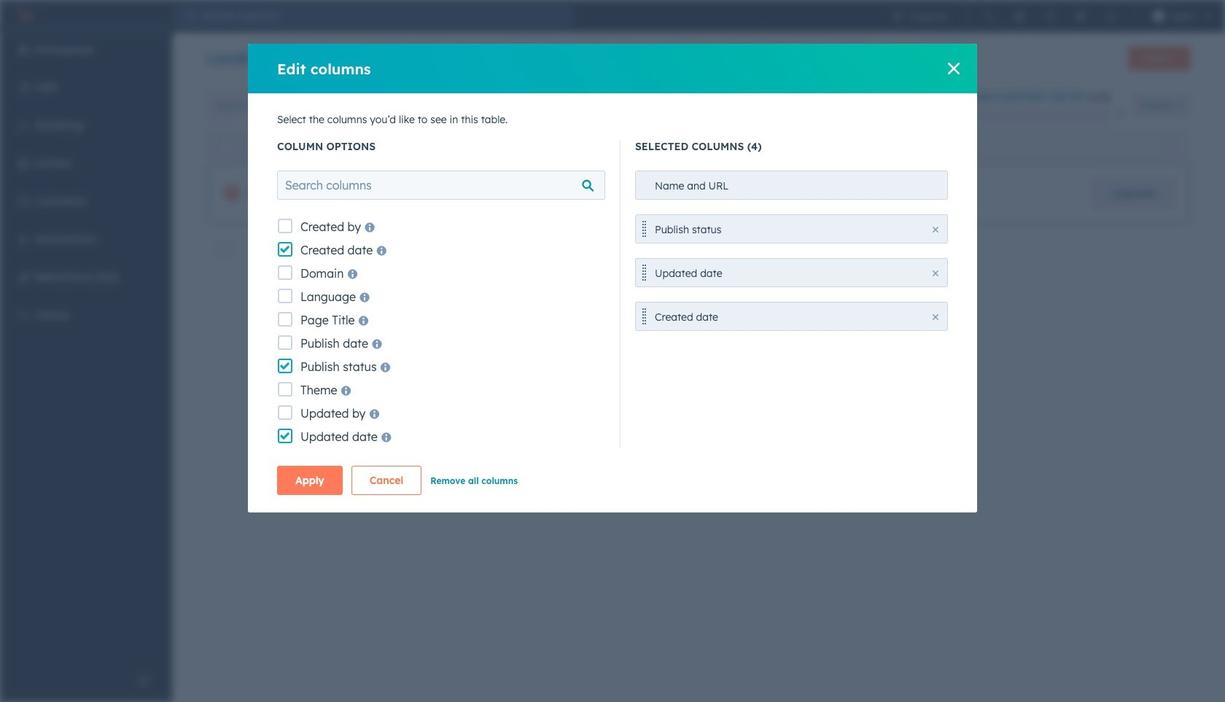 Task type: describe. For each thing, give the bounding box(es) containing it.
1 vertical spatial close image
[[933, 227, 939, 233]]

pagination navigation
[[582, 295, 714, 314]]

2 press to sort. image from the left
[[1167, 140, 1172, 151]]

help image
[[1044, 10, 1056, 22]]

1 vertical spatial close image
[[933, 314, 939, 320]]

Search content search field
[[207, 91, 426, 120]]

2 press to sort. element from the left
[[1167, 140, 1172, 153]]

Search columns search field
[[277, 171, 605, 200]]

0 vertical spatial close image
[[948, 63, 960, 74]]



Task type: locate. For each thing, give the bounding box(es) containing it.
notifications image
[[1105, 10, 1117, 22]]

close image
[[1116, 109, 1125, 118], [933, 314, 939, 320]]

howard n/a image
[[1153, 10, 1164, 22]]

0 vertical spatial close image
[[1116, 109, 1125, 118]]

1 horizontal spatial press to sort. element
[[1167, 140, 1172, 153]]

marketplaces image
[[1013, 10, 1025, 22]]

1 press to sort. element from the left
[[692, 140, 697, 153]]

settings image
[[1075, 10, 1086, 22]]

Search HubSpot search field
[[195, 4, 573, 28]]

press to sort. element
[[692, 140, 697, 153], [1167, 140, 1172, 153]]

2 vertical spatial close image
[[933, 271, 939, 276]]

1 horizontal spatial menu
[[882, 0, 1217, 32]]

menu
[[882, 0, 1217, 32], [0, 32, 172, 666]]

press to sort. image
[[692, 140, 697, 151], [1167, 140, 1172, 151]]

close image
[[948, 63, 960, 74], [933, 227, 939, 233], [933, 271, 939, 276]]

dialog
[[248, 44, 977, 513]]

0 horizontal spatial close image
[[933, 314, 939, 320]]

banner
[[207, 42, 1190, 76]]

0 horizontal spatial press to sort. element
[[692, 140, 697, 153]]

0 horizontal spatial menu
[[0, 32, 172, 666]]

1 horizontal spatial press to sort. image
[[1167, 140, 1172, 151]]

0 horizontal spatial press to sort. image
[[692, 140, 697, 151]]

progress bar
[[954, 109, 967, 121]]

1 press to sort. image from the left
[[692, 140, 697, 151]]

1 horizontal spatial close image
[[1116, 109, 1125, 118]]



Task type: vqa. For each thing, say whether or not it's contained in the screenshot.
first Press to sort. icon from left
yes



